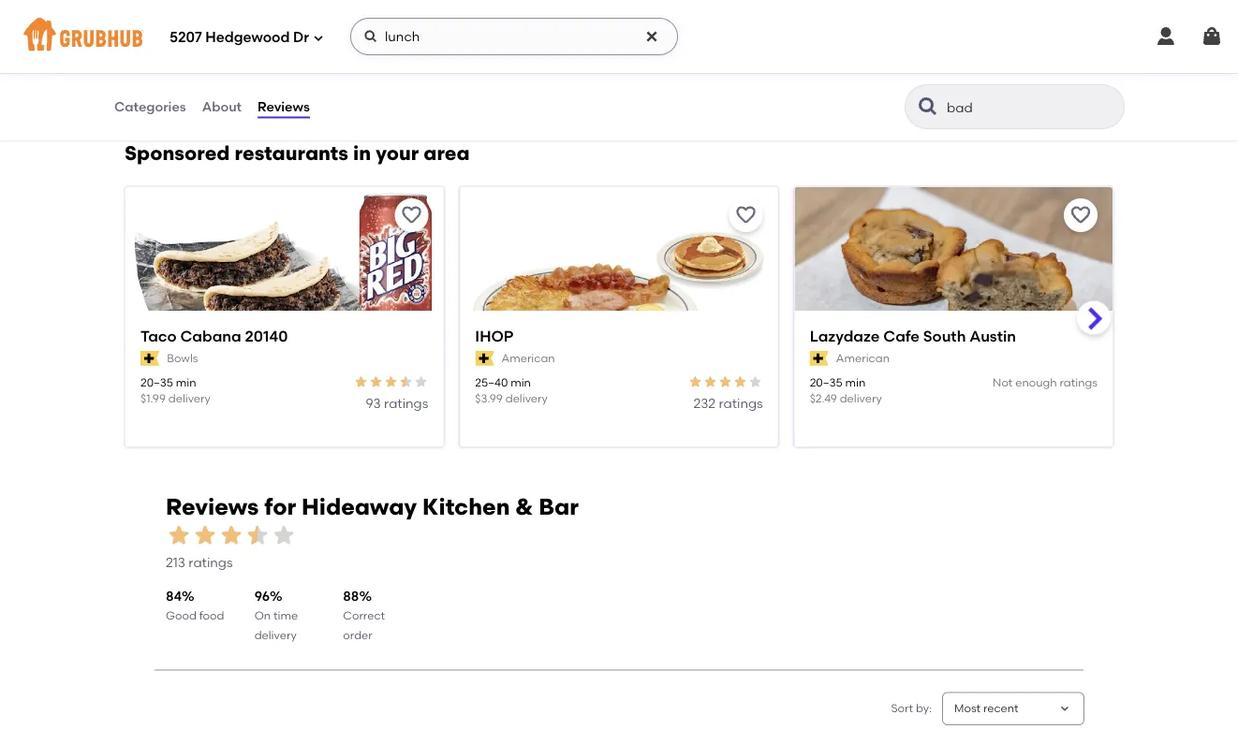 Task type: describe. For each thing, give the bounding box(es) containing it.
93 ratings
[[366, 395, 428, 411]]

$1.99
[[140, 391, 166, 405]]

not
[[993, 375, 1013, 389]]

min for lazydaze cafe south austin
[[845, 375, 866, 389]]

ratings for 232 ratings
[[719, 395, 763, 411]]

lazydaze cafe south austin logo image
[[795, 187, 1113, 344]]

taco cabana 20140 link
[[140, 325, 428, 347]]

by:
[[916, 702, 932, 716]]

lazydaze cafe south austin link
[[810, 325, 1098, 347]]

5207 hedgewood dr
[[170, 29, 309, 46]]

food
[[199, 609, 224, 623]]

sort
[[891, 702, 913, 716]]

subscription pass image for ihop
[[475, 351, 494, 366]]

austin
[[970, 327, 1016, 345]]

min for ihop
[[511, 375, 531, 389]]

bowls
[[167, 351, 198, 365]]

subscription pass image for lazydaze cafe south austin
[[810, 351, 829, 366]]

subscription pass image for taco cabana 20140
[[140, 351, 159, 366]]

reviews button
[[257, 73, 311, 140]]

96
[[254, 589, 270, 604]]

save this restaurant image
[[400, 204, 423, 226]]

reviews for hideaway kitchen & bar
[[166, 494, 579, 521]]

ratings for 213 ratings
[[189, 555, 233, 571]]

delivery for ihop
[[506, 391, 548, 405]]

cabana
[[180, 327, 241, 345]]

hideaway
[[302, 494, 417, 521]]

2 save this restaurant button from the left
[[729, 198, 763, 232]]

20–35 for taco
[[140, 375, 173, 389]]

bar
[[539, 494, 579, 521]]

american for ihop
[[502, 351, 555, 365]]

84 good food
[[166, 589, 224, 623]]

area
[[424, 141, 470, 165]]

sponsored
[[125, 141, 230, 165]]

ratings for 93 ratings
[[384, 395, 428, 411]]

save this restaurant image for ihop
[[735, 204, 757, 226]]

232
[[693, 395, 716, 411]]

taco
[[140, 327, 177, 345]]

taco cabana 20140 logo image
[[125, 187, 443, 344]]

good
[[166, 609, 196, 623]]

ihop logo image
[[460, 187, 778, 344]]

5207
[[170, 29, 202, 46]]

213
[[166, 555, 185, 571]]

84
[[166, 589, 182, 604]]

93
[[366, 395, 381, 411]]

25–40
[[475, 375, 508, 389]]

main navigation navigation
[[0, 0, 1238, 73]]

88
[[343, 589, 359, 604]]

213 ratings
[[166, 555, 233, 571]]

min for taco cabana 20140
[[176, 375, 196, 389]]

enough
[[1015, 375, 1057, 389]]

delivery for taco cabana 20140
[[168, 391, 211, 405]]

about
[[202, 99, 242, 115]]

ihop link
[[475, 325, 763, 347]]



Task type: locate. For each thing, give the bounding box(es) containing it.
1 horizontal spatial min
[[511, 375, 531, 389]]

caret down icon image
[[1057, 702, 1072, 717]]

on
[[254, 609, 271, 623]]

most
[[954, 702, 981, 716]]

order
[[343, 628, 372, 642]]

0 horizontal spatial 20–35
[[140, 375, 173, 389]]

1 min from the left
[[176, 375, 196, 389]]

most recent
[[954, 702, 1019, 716]]

1 horizontal spatial svg image
[[644, 29, 659, 44]]

ratings right 232
[[719, 395, 763, 411]]

in
[[353, 141, 371, 165]]

1 subscription pass image from the left
[[140, 351, 159, 366]]

20–35 min $2.49 delivery
[[810, 375, 882, 405]]

time
[[273, 609, 298, 623]]

save this restaurant button
[[395, 198, 428, 232], [729, 198, 763, 232], [1064, 198, 1098, 232]]

lazydaze cafe south austin
[[810, 327, 1016, 345]]

ratings right enough
[[1060, 375, 1098, 389]]

1 american from the left
[[502, 351, 555, 365]]

$2.49
[[810, 391, 837, 405]]

1 horizontal spatial american
[[836, 351, 890, 365]]

ratings right 93
[[384, 395, 428, 411]]

recent
[[983, 702, 1019, 716]]

$3.99
[[475, 391, 503, 405]]

0 horizontal spatial subscription pass image
[[140, 351, 159, 366]]

min inside "20–35 min $2.49 delivery"
[[845, 375, 866, 389]]

delivery inside 25–40 min $3.99 delivery
[[506, 391, 548, 405]]

correct
[[343, 609, 385, 623]]

20–35 up "$1.99"
[[140, 375, 173, 389]]

1 horizontal spatial svg image
[[1155, 25, 1177, 48]]

ratings
[[1060, 375, 1098, 389], [384, 395, 428, 411], [719, 395, 763, 411], [189, 555, 233, 571]]

about button
[[201, 73, 243, 140]]

reviews inside button
[[258, 99, 310, 115]]

1 horizontal spatial save this restaurant button
[[729, 198, 763, 232]]

min right 25–40
[[511, 375, 531, 389]]

20–35 min $1.99 delivery
[[140, 375, 211, 405]]

for
[[264, 494, 296, 521]]

2 horizontal spatial min
[[845, 375, 866, 389]]

not enough ratings
[[993, 375, 1098, 389]]

categories
[[114, 99, 186, 115]]

2 20–35 from the left
[[810, 375, 843, 389]]

2 horizontal spatial save this restaurant button
[[1064, 198, 1098, 232]]

Sort by: field
[[954, 701, 1019, 717]]

delivery inside "20–35 min $2.49 delivery"
[[840, 391, 882, 405]]

american
[[502, 351, 555, 365], [836, 351, 890, 365]]

reviews up restaurants
[[258, 99, 310, 115]]

taco cabana 20140
[[140, 327, 288, 345]]

1 save this restaurant button from the left
[[395, 198, 428, 232]]

subscription pass image down taco
[[140, 351, 159, 366]]

20140
[[245, 327, 288, 345]]

south
[[923, 327, 966, 345]]

svg image
[[644, 29, 659, 44], [313, 32, 324, 44]]

min down bowls
[[176, 375, 196, 389]]

232 ratings
[[693, 395, 763, 411]]

american up 25–40 min $3.99 delivery
[[502, 351, 555, 365]]

96 on time delivery
[[254, 589, 298, 642]]

save this restaurant image
[[735, 204, 757, 226], [1070, 204, 1092, 226]]

0 horizontal spatial min
[[176, 375, 196, 389]]

save this restaurant button for 20140
[[395, 198, 428, 232]]

subscription pass image
[[140, 351, 159, 366], [475, 351, 494, 366], [810, 351, 829, 366]]

1 horizontal spatial 20–35
[[810, 375, 843, 389]]

ihop
[[475, 327, 514, 345]]

0 horizontal spatial svg image
[[313, 32, 324, 44]]

star icon image
[[353, 374, 368, 389], [368, 374, 383, 389], [383, 374, 398, 389], [398, 374, 413, 389], [398, 374, 413, 389], [413, 374, 428, 389], [688, 374, 703, 389], [703, 374, 718, 389], [718, 374, 733, 389], [733, 374, 748, 389], [748, 374, 763, 389], [166, 522, 192, 549], [192, 522, 218, 549], [218, 522, 244, 549], [244, 522, 271, 549], [244, 522, 271, 549], [271, 522, 297, 549]]

svg image
[[1155, 25, 1177, 48], [1201, 25, 1223, 48], [363, 29, 378, 44]]

2 min from the left
[[511, 375, 531, 389]]

2 american from the left
[[836, 351, 890, 365]]

0 horizontal spatial save this restaurant button
[[395, 198, 428, 232]]

delivery inside 96 on time delivery
[[254, 628, 297, 642]]

min down lazydaze
[[845, 375, 866, 389]]

3 save this restaurant button from the left
[[1064, 198, 1098, 232]]

Search for food, convenience, alcohol... search field
[[350, 18, 678, 55]]

min inside 25–40 min $3.99 delivery
[[511, 375, 531, 389]]

0 vertical spatial reviews
[[258, 99, 310, 115]]

american for lazydaze cafe south austin
[[836, 351, 890, 365]]

reviews for reviews for hideaway kitchen & bar
[[166, 494, 259, 521]]

&
[[515, 494, 533, 521]]

1 horizontal spatial save this restaurant image
[[1070, 204, 1092, 226]]

subscription pass image up 25–40
[[475, 351, 494, 366]]

88 correct order
[[343, 589, 385, 642]]

0 horizontal spatial svg image
[[363, 29, 378, 44]]

categories button
[[113, 73, 187, 140]]

hedgewood
[[205, 29, 290, 46]]

1 save this restaurant image from the left
[[735, 204, 757, 226]]

20–35 inside 20–35 min $1.99 delivery
[[140, 375, 173, 389]]

subscription pass image down lazydaze
[[810, 351, 829, 366]]

2 horizontal spatial svg image
[[1201, 25, 1223, 48]]

0 horizontal spatial save this restaurant image
[[735, 204, 757, 226]]

2 horizontal spatial subscription pass image
[[810, 351, 829, 366]]

Search Hideaway Kitchen & Bar search field
[[945, 98, 1088, 116]]

reviews
[[258, 99, 310, 115], [166, 494, 259, 521]]

ratings right 213
[[189, 555, 233, 571]]

0 horizontal spatial american
[[502, 351, 555, 365]]

delivery
[[168, 391, 211, 405], [506, 391, 548, 405], [840, 391, 882, 405], [254, 628, 297, 642]]

reviews for reviews
[[258, 99, 310, 115]]

delivery right "$1.99"
[[168, 391, 211, 405]]

your
[[376, 141, 419, 165]]

3 min from the left
[[845, 375, 866, 389]]

sort by:
[[891, 702, 932, 716]]

25–40 min $3.99 delivery
[[475, 375, 548, 405]]

min inside 20–35 min $1.99 delivery
[[176, 375, 196, 389]]

1 20–35 from the left
[[140, 375, 173, 389]]

kitchen
[[422, 494, 510, 521]]

dr
[[293, 29, 309, 46]]

american down lazydaze
[[836, 351, 890, 365]]

restaurants
[[235, 141, 348, 165]]

save this restaurant button for south
[[1064, 198, 1098, 232]]

2 subscription pass image from the left
[[475, 351, 494, 366]]

lazydaze
[[810, 327, 880, 345]]

3 subscription pass image from the left
[[810, 351, 829, 366]]

search icon image
[[917, 96, 939, 118]]

reviews up 213 ratings
[[166, 494, 259, 521]]

20–35
[[140, 375, 173, 389], [810, 375, 843, 389]]

delivery right $3.99
[[506, 391, 548, 405]]

min
[[176, 375, 196, 389], [511, 375, 531, 389], [845, 375, 866, 389]]

sponsored restaurants in your area
[[125, 141, 470, 165]]

1 vertical spatial reviews
[[166, 494, 259, 521]]

20–35 inside "20–35 min $2.49 delivery"
[[810, 375, 843, 389]]

save this restaurant image for lazydaze cafe south austin
[[1070, 204, 1092, 226]]

2 save this restaurant image from the left
[[1070, 204, 1092, 226]]

delivery right $2.49
[[840, 391, 882, 405]]

delivery for lazydaze cafe south austin
[[840, 391, 882, 405]]

20–35 up $2.49
[[810, 375, 843, 389]]

1 horizontal spatial subscription pass image
[[475, 351, 494, 366]]

delivery down 'time'
[[254, 628, 297, 642]]

20–35 for lazydaze
[[810, 375, 843, 389]]

delivery inside 20–35 min $1.99 delivery
[[168, 391, 211, 405]]

cafe
[[883, 327, 920, 345]]



Task type: vqa. For each thing, say whether or not it's contained in the screenshot.
topmost $0
no



